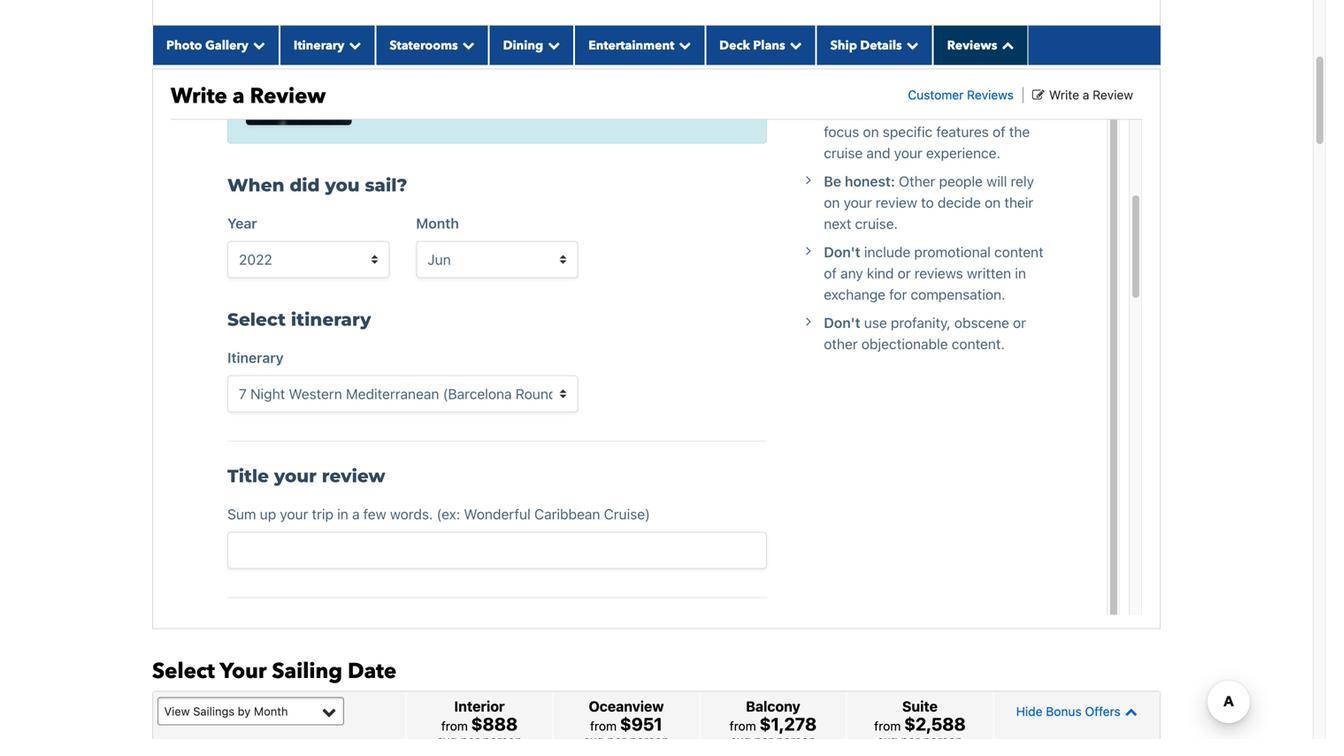 Task type: describe. For each thing, give the bounding box(es) containing it.
date
[[348, 657, 397, 686]]

$951
[[620, 714, 663, 735]]

$888
[[471, 714, 518, 735]]

chevron down image for dining
[[544, 39, 560, 51]]

photo gallery
[[166, 37, 249, 54]]

your
[[220, 657, 267, 686]]

from $2,588
[[874, 714, 966, 735]]

from $1,278
[[730, 714, 817, 735]]

$2,588
[[904, 714, 966, 735]]

sailings
[[193, 705, 235, 718]]

plans
[[753, 37, 785, 54]]

photo
[[166, 37, 202, 54]]

from for $888
[[441, 719, 468, 734]]

chevron up image for hide bonus offers
[[1121, 706, 1138, 718]]

0 horizontal spatial a
[[233, 82, 245, 111]]

hide
[[1016, 705, 1043, 719]]

0 horizontal spatial review
[[250, 82, 326, 111]]

chevron down image for itinerary
[[345, 39, 361, 51]]

chevron down image for staterooms
[[458, 39, 475, 51]]

balcony
[[746, 698, 801, 715]]

hide bonus offers link
[[999, 697, 1156, 728]]

customer reviews link
[[908, 87, 1014, 102]]

0 horizontal spatial write a review
[[171, 82, 326, 111]]

oceanview
[[589, 698, 664, 715]]

sailing
[[272, 657, 342, 686]]



Task type: vqa. For each thing, say whether or not it's contained in the screenshot.
3-
no



Task type: locate. For each thing, give the bounding box(es) containing it.
a
[[233, 82, 245, 111], [1083, 87, 1090, 102]]

1 horizontal spatial a
[[1083, 87, 1090, 102]]

1 horizontal spatial write a review
[[1049, 87, 1134, 102]]

chevron down image for deck plans
[[785, 39, 802, 51]]

ship details
[[831, 37, 902, 54]]

2 chevron down image from the left
[[458, 39, 475, 51]]

staterooms button
[[376, 25, 489, 65]]

chevron down image inside "entertainment" dropdown button
[[675, 39, 691, 51]]

from inside from $888
[[441, 719, 468, 734]]

chevron down image inside photo gallery dropdown button
[[249, 39, 265, 51]]

suite
[[902, 698, 938, 715]]

4 chevron down image from the left
[[785, 39, 802, 51]]

0 horizontal spatial chevron up image
[[998, 39, 1014, 51]]

chevron up image
[[998, 39, 1014, 51], [1121, 706, 1138, 718]]

ship details button
[[816, 25, 933, 65]]

chevron down image
[[249, 39, 265, 51], [458, 39, 475, 51], [902, 39, 919, 51]]

view sailings by month
[[164, 705, 288, 718]]

0 horizontal spatial write
[[171, 82, 227, 111]]

view sailings by month link
[[158, 698, 344, 726]]

2 chevron down image from the left
[[544, 39, 560, 51]]

from
[[441, 719, 468, 734], [590, 719, 617, 734], [730, 719, 756, 734], [874, 719, 901, 734]]

write right edit "image"
[[1049, 87, 1080, 102]]

from inside the from $1,278
[[730, 719, 756, 734]]

write
[[171, 82, 227, 111], [1049, 87, 1080, 102]]

3 from from the left
[[730, 719, 756, 734]]

review down itinerary
[[250, 82, 326, 111]]

deck plans button
[[705, 25, 816, 65]]

a down "gallery"
[[233, 82, 245, 111]]

customer reviews
[[908, 87, 1014, 102]]

hide bonus offers
[[1016, 705, 1121, 719]]

chevron down image left itinerary
[[249, 39, 265, 51]]

write a review
[[171, 82, 326, 111], [1049, 87, 1134, 102]]

3 chevron down image from the left
[[902, 39, 919, 51]]

1 chevron down image from the left
[[249, 39, 265, 51]]

entertainment button
[[574, 25, 705, 65]]

chevron down image for entertainment
[[675, 39, 691, 51]]

chevron down image left deck
[[675, 39, 691, 51]]

chevron down image
[[345, 39, 361, 51], [544, 39, 560, 51], [675, 39, 691, 51], [785, 39, 802, 51]]

0 horizontal spatial chevron down image
[[249, 39, 265, 51]]

chevron down image inside staterooms dropdown button
[[458, 39, 475, 51]]

1 horizontal spatial chevron down image
[[458, 39, 475, 51]]

0 vertical spatial chevron up image
[[998, 39, 1014, 51]]

from for $951
[[590, 719, 617, 734]]

chevron down image inside "deck plans" dropdown button
[[785, 39, 802, 51]]

4 from from the left
[[874, 719, 901, 734]]

chevron down image up customer on the top right of page
[[902, 39, 919, 51]]

chevron up image inside reviews dropdown button
[[998, 39, 1014, 51]]

itinerary
[[294, 37, 345, 54]]

chevron up image right bonus
[[1121, 706, 1138, 718]]

write a review right edit "image"
[[1049, 87, 1134, 102]]

gallery
[[205, 37, 249, 54]]

deck plans
[[720, 37, 785, 54]]

write a review down "gallery"
[[171, 82, 326, 111]]

by
[[238, 705, 251, 718]]

chevron down image for photo gallery
[[249, 39, 265, 51]]

1 horizontal spatial write
[[1049, 87, 1080, 102]]

chevron down image left entertainment
[[544, 39, 560, 51]]

chevron up image up customer reviews
[[998, 39, 1014, 51]]

chevron down image left ship
[[785, 39, 802, 51]]

review
[[250, 82, 326, 111], [1093, 87, 1134, 102]]

reviews left edit "image"
[[967, 87, 1014, 102]]

1 horizontal spatial chevron up image
[[1121, 706, 1138, 718]]

dining
[[503, 37, 544, 54]]

month
[[254, 705, 288, 718]]

itinerary button
[[279, 25, 376, 65]]

from for $1,278
[[730, 719, 756, 734]]

chevron down image inside dining dropdown button
[[544, 39, 560, 51]]

chevron down image inside ship details dropdown button
[[902, 39, 919, 51]]

reviews button
[[933, 25, 1028, 65]]

customer
[[908, 87, 964, 102]]

from down oceanview
[[590, 719, 617, 734]]

staterooms
[[390, 37, 458, 54]]

from $951
[[590, 714, 663, 735]]

review right edit "image"
[[1093, 87, 1134, 102]]

photo gallery button
[[152, 25, 279, 65]]

offers
[[1085, 705, 1121, 719]]

select your sailing date
[[152, 657, 397, 686]]

write a review link
[[1033, 87, 1134, 102]]

$1,278
[[760, 714, 817, 735]]

from left $2,588
[[874, 719, 901, 734]]

reviews inside dropdown button
[[947, 37, 998, 54]]

1 horizontal spatial review
[[1093, 87, 1134, 102]]

write down photo gallery
[[171, 82, 227, 111]]

0 vertical spatial reviews
[[947, 37, 998, 54]]

edit image
[[1033, 89, 1045, 101]]

3 chevron down image from the left
[[675, 39, 691, 51]]

main content containing write a review
[[143, 0, 1170, 740]]

from down 'interior'
[[441, 719, 468, 734]]

chevron down image left the staterooms
[[345, 39, 361, 51]]

entertainment
[[589, 37, 675, 54]]

1 vertical spatial reviews
[[967, 87, 1014, 102]]

from $888
[[441, 714, 518, 735]]

1 chevron down image from the left
[[345, 39, 361, 51]]

from inside from $951
[[590, 719, 617, 734]]

2 horizontal spatial chevron down image
[[902, 39, 919, 51]]

reviews up customer reviews
[[947, 37, 998, 54]]

view
[[164, 705, 190, 718]]

2 from from the left
[[590, 719, 617, 734]]

chevron down image left dining at the top left
[[458, 39, 475, 51]]

chevron up image for reviews
[[998, 39, 1014, 51]]

1 from from the left
[[441, 719, 468, 734]]

chevron up image inside hide bonus offers link
[[1121, 706, 1138, 718]]

from down balcony
[[730, 719, 756, 734]]

dining button
[[489, 25, 574, 65]]

1 vertical spatial chevron up image
[[1121, 706, 1138, 718]]

from for $2,588
[[874, 719, 901, 734]]

chevron down image for ship details
[[902, 39, 919, 51]]

chevron down image inside 'itinerary' dropdown button
[[345, 39, 361, 51]]

deck
[[720, 37, 750, 54]]

reviews
[[947, 37, 998, 54], [967, 87, 1014, 102]]

from inside from $2,588
[[874, 719, 901, 734]]

main content
[[143, 0, 1170, 740]]

details
[[860, 37, 902, 54]]

ship
[[831, 37, 857, 54]]

interior
[[454, 698, 505, 715]]

bonus
[[1046, 705, 1082, 719]]

a right edit "image"
[[1083, 87, 1090, 102]]

select
[[152, 657, 215, 686]]



